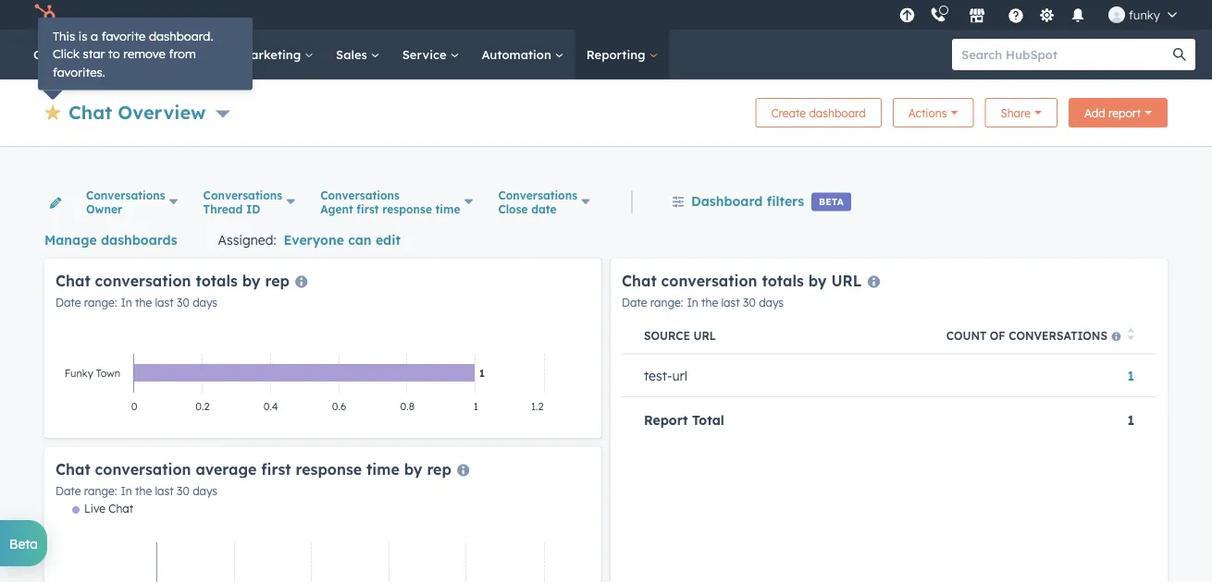 Task type: locate. For each thing, give the bounding box(es) containing it.
2 totals from the left
[[762, 272, 804, 290]]

0 horizontal spatial response
[[296, 460, 362, 479]]

dashboard
[[691, 193, 763, 209]]

date range: in the last 30 days
[[56, 296, 218, 310], [622, 296, 784, 310], [56, 485, 218, 499]]

2 interactive chart image from the top
[[56, 502, 590, 583]]

totals inside chat conversation totals by url element
[[762, 272, 804, 290]]

1 horizontal spatial beta
[[819, 196, 844, 208]]

date range: in the last 30 days for chat conversation average first response time by rep
[[56, 485, 218, 499]]

days inside chat conversation totals by url element
[[759, 296, 784, 310]]

1 button
[[1128, 368, 1135, 384]]

0 vertical spatial first
[[357, 202, 379, 216]]

last down chat conversation totals by rep
[[155, 296, 174, 310]]

1 vertical spatial response
[[296, 460, 362, 479]]

0 vertical spatial beta
[[819, 196, 844, 208]]

share button
[[985, 98, 1058, 128]]

Search HubSpot search field
[[952, 39, 1179, 70]]

0 horizontal spatial time
[[366, 460, 400, 479]]

last down chat conversation totals by url
[[721, 296, 740, 310]]

add
[[1085, 106, 1106, 120]]

date range: in the last 30 days up source url
[[622, 296, 784, 310]]

30 down chat conversation average first response time by rep
[[177, 485, 190, 499]]

manage
[[44, 232, 97, 248]]

date inside chat conversation average first response time by rep element
[[56, 485, 81, 499]]

0 vertical spatial time
[[435, 202, 460, 216]]

conversations for owner
[[86, 188, 165, 202]]

everyone can edit button
[[284, 229, 401, 252]]

the for chat conversation average first response time by rep
[[135, 485, 152, 499]]

in inside chat conversation totals by rep element
[[121, 296, 132, 310]]

close
[[498, 202, 528, 216]]

range: for chat conversation totals by url
[[650, 296, 683, 310]]

sales link
[[325, 30, 391, 80]]

0 vertical spatial 1
[[1128, 368, 1135, 384]]

range: inside chat conversation totals by rep element
[[84, 296, 117, 310]]

response
[[382, 202, 432, 216], [296, 460, 362, 479]]

last inside chat conversation totals by url element
[[721, 296, 740, 310]]

last inside chat conversation totals by rep element
[[155, 296, 174, 310]]

conversations inside button
[[1009, 329, 1108, 343]]

1 vertical spatial rep
[[427, 460, 451, 479]]

conversation down dashboards
[[95, 272, 191, 290]]

conversation
[[95, 272, 191, 290], [661, 272, 757, 290], [95, 460, 191, 479]]

date range: in the last 30 days inside chat conversation totals by url element
[[622, 296, 784, 310]]

conversation for chat conversation average first response time by rep
[[95, 460, 191, 479]]

chat
[[68, 100, 112, 124], [56, 272, 90, 290], [622, 272, 657, 290], [56, 460, 90, 479]]

date range: in the last 30 days inside chat conversation average first response time by rep element
[[56, 485, 218, 499]]

range: inside chat conversation totals by url element
[[650, 296, 683, 310]]

1 1 from the top
[[1128, 368, 1135, 384]]

30 inside chat conversation totals by rep element
[[177, 296, 190, 310]]

hubspot link
[[22, 4, 69, 26]]

totals left url
[[762, 272, 804, 290]]

service link
[[391, 30, 470, 80]]

30 down chat conversation totals by url
[[743, 296, 756, 310]]

beta inside button
[[9, 536, 38, 552]]

overview
[[118, 100, 206, 124]]

date range: in the last 30 days down average
[[56, 485, 218, 499]]

first right agent
[[357, 202, 379, 216]]

days down average
[[193, 485, 218, 499]]

totals for rep
[[196, 272, 238, 290]]

interactive chart image inside chat conversation average first response time by rep element
[[56, 502, 590, 583]]

date inside chat conversation totals by rep element
[[56, 296, 81, 310]]

beta
[[819, 196, 844, 208], [9, 536, 38, 552]]

0 horizontal spatial by
[[242, 272, 261, 290]]

interactive chart image for response
[[56, 502, 590, 583]]

date range: in the last 30 days for chat conversation totals by rep
[[56, 296, 218, 310]]

conversations for close
[[498, 188, 577, 202]]

days for rep
[[193, 296, 218, 310]]

the
[[135, 296, 152, 310], [701, 296, 718, 310], [135, 485, 152, 499]]

funky
[[1129, 7, 1160, 22]]

conversation left average
[[95, 460, 191, 479]]

range:
[[84, 296, 117, 310], [650, 296, 683, 310], [84, 485, 117, 499]]

the for chat conversation totals by url
[[701, 296, 718, 310]]

1 totals from the left
[[196, 272, 238, 290]]

url
[[694, 329, 716, 343], [672, 368, 688, 384]]

last inside chat conversation average first response time by rep element
[[155, 485, 174, 499]]

count of conversations
[[946, 329, 1108, 343]]

test-url
[[644, 368, 688, 384]]

0 vertical spatial rep
[[265, 272, 290, 290]]

share
[[1001, 106, 1031, 120]]

from
[[169, 46, 196, 62]]

the inside chat conversation average first response time by rep element
[[135, 485, 152, 499]]

0 vertical spatial interactive chart image
[[56, 314, 590, 428]]

chat inside popup button
[[68, 100, 112, 124]]

funky menu
[[894, 0, 1190, 30]]

time
[[435, 202, 460, 216], [366, 460, 400, 479]]

conversation inside chat conversation totals by url element
[[661, 272, 757, 290]]

dashboard.
[[149, 28, 213, 43]]

chat conversation totals by rep
[[56, 272, 290, 290]]

0 vertical spatial response
[[382, 202, 432, 216]]

totals down assigned:
[[196, 272, 238, 290]]

30 for url
[[743, 296, 756, 310]]

1 vertical spatial interactive chart image
[[56, 502, 590, 583]]

marketing link
[[229, 30, 325, 80]]

url right "source"
[[694, 329, 716, 343]]

star
[[83, 46, 105, 62]]

the for chat conversation totals by rep
[[135, 296, 152, 310]]

chat conversation totals by url element
[[611, 259, 1168, 583]]

1 down press to sort. element
[[1128, 368, 1135, 384]]

in inside chat conversation totals by url element
[[687, 296, 698, 310]]

chat for chat conversation totals by url
[[622, 272, 657, 290]]

1 down 1 button
[[1128, 413, 1135, 429]]

assigned: everyone can edit
[[218, 232, 401, 248]]

1 horizontal spatial response
[[382, 202, 432, 216]]

totals inside chat conversation totals by rep element
[[196, 272, 238, 290]]

date
[[56, 296, 81, 310], [622, 296, 647, 310], [56, 485, 81, 499]]

date
[[531, 202, 557, 216]]

url for source url
[[694, 329, 716, 343]]

chat overview
[[68, 100, 206, 124]]

interactive chart image inside chat conversation totals by rep element
[[56, 314, 590, 428]]

calling icon image
[[930, 7, 947, 24]]

conversations agent first response time
[[320, 188, 460, 216]]

chat for chat conversation average first response time by rep
[[56, 460, 90, 479]]

1 horizontal spatial first
[[357, 202, 379, 216]]

0 horizontal spatial totals
[[196, 272, 238, 290]]

interactive chart image
[[56, 314, 590, 428], [56, 502, 590, 583]]

in for chat conversation totals by url
[[687, 296, 698, 310]]

date range: in the last 30 days inside chat conversation totals by rep element
[[56, 296, 218, 310]]

1 interactive chart image from the top
[[56, 314, 590, 428]]

conversations close date
[[498, 188, 577, 216]]

30 down chat conversation totals by rep
[[177, 296, 190, 310]]

response inside conversations agent first response time
[[382, 202, 432, 216]]

days down chat conversation totals by rep
[[193, 296, 218, 310]]

first right average
[[261, 460, 291, 479]]

totals
[[196, 272, 238, 290], [762, 272, 804, 290]]

1 vertical spatial beta
[[9, 536, 38, 552]]

in
[[121, 296, 132, 310], [687, 296, 698, 310], [121, 485, 132, 499]]

of
[[990, 329, 1006, 343]]

1
[[1128, 368, 1135, 384], [1128, 413, 1135, 429]]

days inside chat conversation totals by rep element
[[193, 296, 218, 310]]

1 horizontal spatial totals
[[762, 272, 804, 290]]

reporting
[[586, 47, 649, 62]]

manage dashboards button
[[44, 229, 177, 252]]

1 horizontal spatial rep
[[427, 460, 451, 479]]

date for chat conversation average first response time by rep
[[56, 485, 81, 499]]

in inside chat conversation average first response time by rep element
[[121, 485, 132, 499]]

conversation for chat conversation totals by rep
[[95, 272, 191, 290]]

last
[[155, 296, 174, 310], [721, 296, 740, 310], [155, 485, 174, 499]]

sales
[[336, 47, 371, 62]]

conversations for agent
[[320, 188, 400, 202]]

conversations thread id
[[203, 188, 282, 216]]

can
[[348, 232, 372, 248]]

1 vertical spatial url
[[672, 368, 688, 384]]

days down chat conversation totals by url
[[759, 296, 784, 310]]

everyone
[[284, 232, 344, 248]]

favorites.
[[53, 64, 105, 80]]

chat overview banner
[[44, 93, 1168, 128]]

conversation inside chat conversation average first response time by rep element
[[95, 460, 191, 479]]

0 horizontal spatial url
[[672, 368, 688, 384]]

30 inside chat conversation totals by url element
[[743, 296, 756, 310]]

marketing
[[240, 47, 304, 62]]

conversation up source url
[[661, 272, 757, 290]]

date inside chat conversation totals by url element
[[622, 296, 647, 310]]

actions
[[909, 106, 947, 120]]

conversations inside conversations agent first response time
[[320, 188, 400, 202]]

total
[[692, 413, 724, 429]]

0 horizontal spatial first
[[261, 460, 291, 479]]

create
[[771, 106, 806, 120]]

press to sort. element
[[1128, 328, 1135, 344]]

chat conversation average first response time by rep element
[[44, 448, 602, 583]]

chat for chat overview
[[68, 100, 112, 124]]

0 horizontal spatial beta
[[9, 536, 38, 552]]

rep
[[265, 272, 290, 290], [427, 460, 451, 479]]

0 vertical spatial url
[[694, 329, 716, 343]]

report
[[1109, 106, 1141, 120]]

hubspot image
[[33, 4, 56, 26]]

range: inside chat conversation average first response time by rep element
[[84, 485, 117, 499]]

last down chat conversation average first response time by rep
[[155, 485, 174, 499]]

days
[[193, 296, 218, 310], [759, 296, 784, 310], [193, 485, 218, 499]]

dashboard filters button
[[672, 190, 804, 214]]

1 horizontal spatial url
[[694, 329, 716, 343]]

days inside chat conversation average first response time by rep element
[[193, 485, 218, 499]]

1 vertical spatial 1
[[1128, 413, 1135, 429]]

the inside chat conversation totals by rep element
[[135, 296, 152, 310]]

date range: in the last 30 days down chat conversation totals by rep
[[56, 296, 218, 310]]

range: for chat conversation totals by rep
[[84, 296, 117, 310]]

30 inside chat conversation average first response time by rep element
[[177, 485, 190, 499]]

chat conversation average first response time by rep
[[56, 460, 451, 479]]

2 horizontal spatial by
[[809, 272, 827, 290]]

search button
[[1164, 39, 1196, 70]]

totals for url
[[762, 272, 804, 290]]

first
[[357, 202, 379, 216], [261, 460, 291, 479]]

calling icon button
[[923, 3, 954, 27]]

url down source url
[[672, 368, 688, 384]]

1 horizontal spatial time
[[435, 202, 460, 216]]

conversation inside chat conversation totals by rep element
[[95, 272, 191, 290]]

conversations
[[86, 188, 165, 202], [203, 188, 282, 202], [320, 188, 400, 202], [498, 188, 577, 202], [1009, 329, 1108, 343]]

help image
[[1008, 8, 1024, 25]]

chat overview button
[[68, 99, 230, 125]]

the inside chat conversation totals by url element
[[701, 296, 718, 310]]



Task type: describe. For each thing, give the bounding box(es) containing it.
press to sort. image
[[1128, 328, 1135, 341]]

1 vertical spatial first
[[261, 460, 291, 479]]

interactive chart image for rep
[[56, 314, 590, 428]]

search image
[[1173, 48, 1186, 61]]

notifications button
[[1062, 0, 1094, 30]]

to
[[108, 46, 120, 62]]

agent
[[320, 202, 353, 216]]

chat conversation totals by rep element
[[44, 259, 602, 439]]

this
[[53, 28, 75, 43]]

1 horizontal spatial by
[[404, 460, 422, 479]]

chat conversation totals by url
[[622, 272, 862, 290]]

marketplaces image
[[969, 8, 985, 25]]

help button
[[1000, 0, 1032, 30]]

manage dashboards
[[44, 232, 177, 248]]

id
[[246, 202, 260, 216]]

contacts link
[[22, 30, 110, 80]]

dashboards
[[101, 232, 177, 248]]

is
[[78, 28, 87, 43]]

owner
[[86, 202, 122, 216]]

edit
[[376, 232, 401, 248]]

automation link
[[470, 30, 575, 80]]

1 vertical spatial time
[[366, 460, 400, 479]]

actions button
[[893, 98, 974, 128]]

a
[[91, 28, 98, 43]]

days for url
[[759, 296, 784, 310]]

average
[[196, 460, 257, 479]]

first inside conversations agent first response time
[[357, 202, 379, 216]]

by for url
[[809, 272, 827, 290]]

settings image
[[1039, 8, 1055, 25]]

reporting link
[[575, 30, 669, 80]]

report
[[644, 413, 688, 429]]

dashboard
[[809, 106, 866, 120]]

upgrade image
[[899, 8, 916, 25]]

contacts
[[33, 47, 89, 62]]

0 horizontal spatial rep
[[265, 272, 290, 290]]

date for chat conversation totals by url
[[622, 296, 647, 310]]

click
[[53, 46, 80, 62]]

count of conversations button
[[809, 314, 1157, 354]]

report total
[[644, 413, 724, 429]]

source url
[[644, 329, 716, 343]]

add report button
[[1069, 98, 1168, 128]]

in for chat conversation average first response time by rep
[[121, 485, 132, 499]]

filters
[[767, 193, 804, 209]]

favorite
[[102, 28, 146, 43]]

funky town image
[[1109, 6, 1125, 23]]

beta button
[[0, 521, 47, 567]]

count
[[946, 329, 987, 343]]

add report
[[1085, 106, 1141, 120]]

thread
[[203, 202, 243, 216]]

last for chat conversation totals by rep
[[155, 296, 174, 310]]

in for chat conversation totals by rep
[[121, 296, 132, 310]]

conversations for thread
[[203, 188, 282, 202]]

days for response
[[193, 485, 218, 499]]

30 for rep
[[177, 296, 190, 310]]

this is a favorite dashboard. click star to remove from favorites.
[[53, 28, 213, 80]]

automation
[[482, 47, 555, 62]]

last for chat conversation totals by url
[[721, 296, 740, 310]]

source
[[644, 329, 690, 343]]

create dashboard button
[[755, 98, 882, 128]]

range: for chat conversation average first response time by rep
[[84, 485, 117, 499]]

date range: in the last 30 days for chat conversation totals by url
[[622, 296, 784, 310]]

create dashboard
[[771, 106, 866, 120]]

conversations owner
[[86, 188, 165, 216]]

assigned:
[[218, 232, 276, 248]]

date for chat conversation totals by rep
[[56, 296, 81, 310]]

url for test-url
[[672, 368, 688, 384]]

upgrade link
[[896, 5, 919, 25]]

2 1 from the top
[[1128, 413, 1135, 429]]

chat for chat conversation totals by rep
[[56, 272, 90, 290]]

remove
[[123, 46, 166, 62]]

url
[[831, 272, 862, 290]]

30 for response
[[177, 485, 190, 499]]

funky button
[[1097, 0, 1188, 30]]

time inside conversations agent first response time
[[435, 202, 460, 216]]

settings link
[[1035, 5, 1059, 25]]

last for chat conversation average first response time by rep
[[155, 485, 174, 499]]

test-
[[644, 368, 672, 384]]

by for rep
[[242, 272, 261, 290]]

notifications image
[[1070, 8, 1086, 25]]

conversation for chat conversation totals by url
[[661, 272, 757, 290]]

marketplaces button
[[958, 0, 997, 30]]

dashboard filters
[[691, 193, 804, 209]]

service
[[402, 47, 450, 62]]



Task type: vqa. For each thing, say whether or not it's contained in the screenshot.
bottommost .
no



